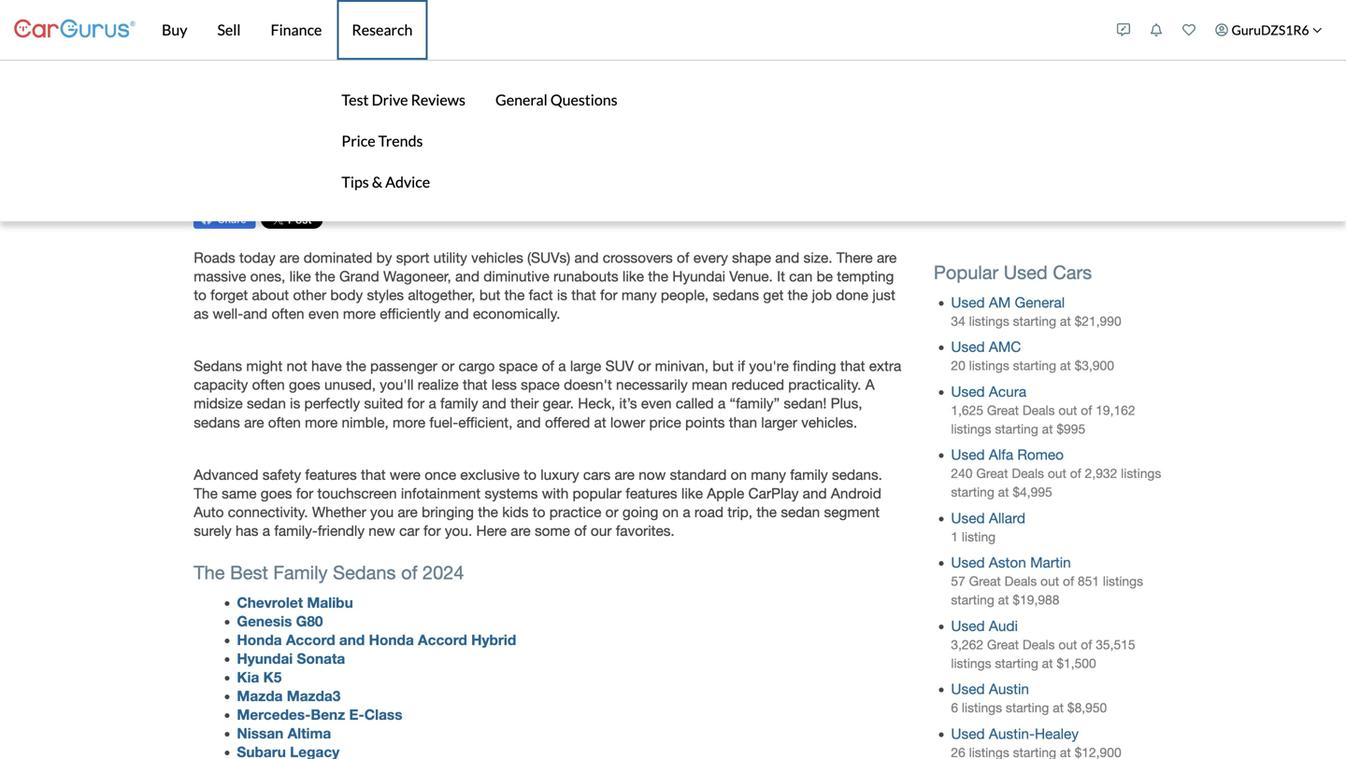 Task type: describe. For each thing, give the bounding box(es) containing it.
realize
[[418, 377, 459, 394]]

at inside used austin 6 listings starting at $8,950
[[1053, 701, 1064, 716]]

used alfa romeo
[[951, 447, 1064, 464]]

of inside the roads today are dominated by sport utility vehicles (suvs) and crossovers of every shape and size. there are massive ones, like the grand wagoneer, and diminutive runabouts like the hyundai venue. it can be tempting to forget about other body styles altogether, but the fact is that for many people, sedans get the job done just as well-and often even more efficiently and economically.
[[677, 250, 689, 266]]

1
[[951, 530, 958, 545]]

of left 2024
[[401, 562, 417, 584]]

and down about
[[243, 306, 268, 322]]

favorites.
[[616, 523, 675, 540]]

offered
[[545, 414, 590, 431]]

done
[[836, 287, 868, 304]]

sonata
[[297, 651, 345, 668]]

240
[[951, 467, 973, 482]]

ones,
[[250, 268, 285, 285]]

and down their
[[517, 414, 541, 431]]

out for used acura
[[1059, 403, 1077, 418]]

are up car
[[398, 504, 418, 521]]

forget
[[210, 287, 248, 304]]

tips
[[342, 173, 369, 191]]

even inside the roads today are dominated by sport utility vehicles (suvs) and crossovers of every shape and size. there are massive ones, like the grand wagoneer, and diminutive runabouts like the hyundai venue. it can be tempting to forget about other body styles altogether, but the fact is that for many people, sedans get the job done just as well-and often even more efficiently and economically.
[[308, 306, 339, 322]]

the inside sedans might not have the passenger or cargo space of a large suv or minivan, but if you're finding that extra capacity often goes unused, you'll realize that less space doesn't necessarily mean reduced practicality. a midsize sedan is perfectly suited for a family and their gear. heck, it's even called a "family" sedan! plus, sedans are often more nimble, more fuel-efficient, and offered at lower price points than larger vehicles.
[[346, 358, 366, 375]]

851
[[1078, 575, 1099, 589]]

lower
[[610, 414, 645, 431]]

just
[[872, 287, 895, 304]]

great for aston
[[969, 575, 1001, 589]]

general inside the used am general 34 listings starting at $21,990
[[1015, 294, 1065, 311]]

240 great deals out of 2,932 listings starting at
[[951, 467, 1161, 500]]

of inside sedans might not have the passenger or cargo space of a large suv or minivan, but if you're finding that extra capacity often goes unused, you'll realize that less space doesn't necessarily mean reduced practicality. a midsize sedan is perfectly suited for a family and their gear. heck, it's even called a "family" sedan! plus, sedans are often more nimble, more fuel-efficient, and offered at lower price points than larger vehicles.
[[542, 358, 554, 375]]

questions
[[550, 91, 618, 109]]

for right car
[[423, 523, 441, 540]]

add a car review image
[[1117, 23, 1130, 36]]

family
[[273, 562, 328, 584]]

and inside advanced safety features that were once exclusive to luxury cars are now standard on many family sedans. the same goes for touchscreen infotainment systems with popular features like apple carplay and android auto connectivity. whether you are bringing the kids to practice or going on a road trip, the sedan segment surely has a family-friendly new car for you. here are some of our favorites.
[[803, 486, 827, 502]]

finance
[[271, 21, 322, 39]]

friendly
[[318, 523, 365, 540]]

our
[[591, 523, 612, 540]]

the down can
[[788, 287, 808, 304]]

martin
[[1030, 555, 1071, 572]]

general questions
[[495, 91, 618, 109]]

test
[[342, 91, 369, 109]]

austin-
[[989, 726, 1035, 743]]

a
[[865, 377, 875, 394]]

fact
[[529, 287, 553, 304]]

many inside advanced safety features that were once exclusive to luxury cars are now standard on many family sedans. the same goes for touchscreen infotainment systems with popular features like apple carplay and android auto connectivity. whether you are bringing the kids to practice or going on a road trip, the sedan segment surely has a family-friendly new car for you. here are some of our favorites.
[[751, 467, 786, 484]]

and up runabouts
[[574, 250, 599, 266]]

of inside 57 great deals out of 851 listings starting at
[[1063, 575, 1074, 589]]

like for systems
[[681, 486, 703, 502]]

$1,500
[[1057, 657, 1096, 672]]

1 vertical spatial space
[[521, 377, 560, 394]]

nimble,
[[342, 414, 389, 431]]

starting inside used amc 20 listings starting at $3,900
[[1013, 359, 1056, 374]]

segment
[[824, 504, 880, 521]]

roads
[[194, 250, 235, 266]]

genesis g80 link
[[237, 613, 323, 631]]

great for acura
[[987, 403, 1019, 418]]

great for alfa
[[976, 467, 1008, 482]]

used acura link
[[951, 384, 1026, 400]]

and up 'it'
[[775, 250, 799, 266]]

out for used audi
[[1059, 638, 1077, 653]]

some
[[535, 523, 570, 540]]

many inside the roads today are dominated by sport utility vehicles (suvs) and crossovers of every shape and size. there are massive ones, like the grand wagoneer, and diminutive runabouts like the hyundai venue. it can be tempting to forget about other body styles altogether, but the fact is that for many people, sedans get the job done just as well-and often even more efficiently and economically.
[[621, 287, 657, 304]]

apple
[[707, 486, 744, 502]]

are up the tempting
[[877, 250, 897, 266]]

1 vertical spatial often
[[252, 377, 285, 394]]

the up here
[[478, 504, 498, 521]]

at inside the used am general 34 listings starting at $21,990
[[1060, 314, 1071, 329]]

out for used alfa romeo
[[1048, 467, 1066, 482]]

finance button
[[256, 0, 337, 60]]

or inside advanced safety features that were once exclusive to luxury cars are now standard on many family sedans. the same goes for touchscreen infotainment systems with popular features like apple carplay and android auto connectivity. whether you are bringing the kids to practice or going on a road trip, the sedan segment surely has a family-friendly new car for you. here are some of our favorites.
[[605, 504, 618, 521]]

not
[[286, 358, 307, 375]]

mazda
[[237, 688, 283, 705]]

standard
[[670, 467, 727, 484]]

job
[[812, 287, 832, 304]]

family inside advanced safety features that were once exclusive to luxury cars are now standard on many family sedans. the same goes for touchscreen infotainment systems with popular features like apple carplay and android auto connectivity. whether you are bringing the kids to practice or going on a road trip, the sedan segment surely has a family-friendly new car for you. here are some of our favorites.
[[790, 467, 828, 484]]

sell
[[217, 21, 241, 39]]

sedan inside advanced safety features that were once exclusive to luxury cars are now standard on many family sedans. the same goes for touchscreen infotainment systems with popular features like apple carplay and android auto connectivity. whether you are bringing the kids to practice or going on a road trip, the sedan segment surely has a family-friendly new car for you. here are some of our favorites.
[[781, 504, 820, 521]]

points
[[685, 414, 725, 431]]

doesn't
[[564, 377, 612, 394]]

nissan altima link
[[237, 726, 331, 743]]

0 horizontal spatial like
[[289, 268, 311, 285]]

you'll
[[380, 377, 414, 394]]

capacity
[[194, 377, 248, 394]]

test drive reviews
[[342, 91, 465, 109]]

chevrolet malibu genesis g80 honda accord and honda accord hybrid hyundai sonata kia k5 mazda mazda3 mercedes-benz e-class nissan altima
[[237, 595, 516, 743]]

the inside advanced safety features that were once exclusive to luxury cars are now standard on many family sedans. the same goes for touchscreen infotainment systems with popular features like apple carplay and android auto connectivity. whether you are bringing the kids to practice or going on a road trip, the sedan segment surely has a family-friendly new car for you. here are some of our favorites.
[[194, 486, 218, 502]]

a down mean
[[718, 396, 726, 412]]

a down "connectivity."
[[262, 523, 270, 540]]

surely
[[194, 523, 232, 540]]

a left road
[[683, 504, 690, 521]]

used audi link
[[951, 618, 1018, 635]]

it's
[[619, 396, 637, 412]]

and down altogether,
[[445, 306, 469, 322]]

tips & advice
[[342, 173, 430, 191]]

starting inside 240 great deals out of 2,932 listings starting at
[[951, 485, 994, 500]]

deals for aston
[[1005, 575, 1037, 589]]

that down cargo
[[463, 377, 487, 394]]

listing
[[962, 530, 996, 545]]

2 accord from the left
[[418, 632, 467, 649]]

sedan inside sedans might not have the passenger or cargo space of a large suv or minivan, but if you're finding that extra capacity often goes unused, you'll realize that less space doesn't necessarily mean reduced practicality. a midsize sedan is perfectly suited for a family and their gear. heck, it's even called a "family" sedan! plus, sedans are often more nimble, more fuel-efficient, and offered at lower price points than larger vehicles.
[[247, 396, 286, 412]]

advanced
[[194, 467, 258, 484]]

to inside the roads today are dominated by sport utility vehicles (suvs) and crossovers of every shape and size. there are massive ones, like the grand wagoneer, and diminutive runabouts like the hyundai venue. it can be tempting to forget about other body styles altogether, but the fact is that for many people, sedans get the job done just as well-and often even more efficiently and economically.
[[194, 287, 206, 304]]

diminutive
[[484, 268, 549, 285]]

starting inside 57 great deals out of 851 listings starting at
[[951, 593, 994, 608]]

sedans inside sedans might not have the passenger or cargo space of a large suv or minivan, but if you're finding that extra capacity often goes unused, you'll realize that less space doesn't necessarily mean reduced practicality. a midsize sedan is perfectly suited for a family and their gear. heck, it's even called a "family" sedan! plus, sedans are often more nimble, more fuel-efficient, and offered at lower price points than larger vehicles.
[[194, 414, 240, 431]]

used up used am general link
[[1004, 262, 1048, 284]]

$19,988
[[1013, 593, 1059, 608]]

used for am
[[951, 294, 985, 311]]

healey
[[1035, 726, 1079, 743]]

$4,995
[[1013, 485, 1052, 500]]

trip,
[[727, 504, 753, 521]]

listings inside 240 great deals out of 2,932 listings starting at
[[1121, 467, 1161, 482]]

it
[[777, 268, 785, 285]]

0 horizontal spatial more
[[305, 414, 338, 431]]

$3,900
[[1075, 359, 1114, 374]]

efficient,
[[458, 414, 513, 431]]

chevrolet
[[237, 595, 303, 612]]

used austin-healey
[[951, 726, 1079, 743]]

the down dominated
[[315, 268, 335, 285]]

can
[[789, 268, 813, 285]]

chevrolet malibu link
[[237, 595, 353, 612]]

of inside 3,262 great deals out of 35,515 listings starting at
[[1081, 638, 1092, 653]]

android
[[831, 486, 881, 502]]

for down safety
[[296, 486, 313, 502]]

cargurus logo homepage link image
[[14, 3, 136, 57]]

austin
[[989, 682, 1029, 698]]

gurudzs1r6
[[1232, 22, 1309, 38]]

cars
[[1053, 262, 1092, 284]]

deals for alfa
[[1012, 467, 1044, 482]]

you.
[[445, 523, 472, 540]]

0 horizontal spatial or
[[441, 358, 454, 375]]

34
[[951, 314, 965, 329]]

the down crossovers
[[648, 268, 668, 285]]

extra
[[869, 358, 901, 375]]

1 accord from the left
[[286, 632, 335, 649]]

at inside 240 great deals out of 2,932 listings starting at
[[998, 485, 1009, 500]]

for inside the roads today are dominated by sport utility vehicles (suvs) and crossovers of every shape and size. there are massive ones, like the grand wagoneer, and diminutive runabouts like the hyundai venue. it can be tempting to forget about other body styles altogether, but the fact is that for many people, sedans get the job done just as well-and often even more efficiently and economically.
[[600, 287, 617, 304]]

6
[[951, 701, 958, 716]]

cars
[[583, 467, 611, 484]]

plus,
[[831, 396, 862, 412]]

3,262
[[951, 638, 983, 653]]

amc
[[989, 339, 1021, 356]]

popular
[[934, 262, 998, 284]]

advice
[[385, 173, 430, 191]]

user icon image
[[1215, 23, 1228, 36]]

price trends
[[342, 132, 423, 150]]

used for acura
[[951, 384, 985, 400]]

well-
[[213, 306, 243, 322]]

general inside general questions link
[[495, 91, 548, 109]]

$995
[[1057, 422, 1085, 437]]



Task type: locate. For each thing, give the bounding box(es) containing it.
aston
[[989, 555, 1026, 572]]

the up the unused,
[[346, 358, 366, 375]]

listings inside 57 great deals out of 851 listings starting at
[[1103, 575, 1143, 589]]

used inside the used allard 1 listing
[[951, 510, 985, 527]]

out inside 1,625 great deals out of 19,162 listings starting at
[[1059, 403, 1077, 418]]

0 vertical spatial goes
[[289, 377, 320, 394]]

nissan
[[237, 726, 284, 743]]

that up touchscreen
[[361, 467, 386, 484]]

great down audi
[[987, 638, 1019, 653]]

0 horizontal spatial family
[[440, 396, 478, 412]]

sedan down "carplay"
[[781, 504, 820, 521]]

kids
[[502, 504, 529, 521]]

1 horizontal spatial general
[[1015, 294, 1065, 311]]

massive
[[194, 268, 246, 285]]

like inside advanced safety features that were once exclusive to luxury cars are now standard on many family sedans. the same goes for touchscreen infotainment systems with popular features like apple carplay and android auto connectivity. whether you are bringing the kids to practice or going on a road trip, the sedan segment surely has a family-friendly new car for you. here are some of our favorites.
[[681, 486, 703, 502]]

bringing
[[422, 504, 474, 521]]

0 vertical spatial even
[[308, 306, 339, 322]]

but inside the roads today are dominated by sport utility vehicles (suvs) and crossovers of every shape and size. there are massive ones, like the grand wagoneer, and diminutive runabouts like the hyundai venue. it can be tempting to forget about other body styles altogether, but the fact is that for many people, sedans get the job done just as well-and often even more efficiently and economically.
[[479, 287, 500, 304]]

gurudzs1r6 menu
[[1107, 4, 1332, 56]]

0 vertical spatial to
[[194, 287, 206, 304]]

used up 57
[[951, 555, 985, 572]]

listings inside used austin 6 listings starting at $8,950
[[962, 701, 1002, 716]]

advanced safety features that were once exclusive to luxury cars are now standard on many family sedans. the same goes for touchscreen infotainment systems with popular features like apple carplay and android auto connectivity. whether you are bringing the kids to practice or going on a road trip, the sedan segment surely has a family-friendly new car for you. here are some of our favorites.
[[194, 467, 882, 540]]

to up as
[[194, 287, 206, 304]]

open notifications image
[[1150, 23, 1163, 36]]

get
[[763, 287, 784, 304]]

1 honda from the left
[[237, 632, 282, 649]]

today
[[239, 250, 276, 266]]

saved cars image
[[1183, 23, 1196, 36]]

listings down 1,625
[[951, 422, 991, 437]]

listings inside the used am general 34 listings starting at $21,990
[[969, 314, 1009, 329]]

best
[[230, 562, 268, 584]]

of up $995
[[1081, 403, 1092, 418]]

1 vertical spatial the
[[194, 562, 225, 584]]

out up $1,500
[[1059, 638, 1077, 653]]

at
[[1060, 314, 1071, 329], [1060, 359, 1071, 374], [594, 414, 606, 431], [1042, 422, 1053, 437], [998, 485, 1009, 500], [998, 593, 1009, 608], [1042, 657, 1053, 672], [1053, 701, 1064, 716]]

road
[[694, 504, 723, 521]]

sedans inside sedans might not have the passenger or cargo space of a large suv or minivan, but if you're finding that extra capacity often goes unused, you'll realize that less space doesn't necessarily mean reduced practicality. a midsize sedan is perfectly suited for a family and their gear. heck, it's even called a "family" sedan! plus, sedans are often more nimble, more fuel-efficient, and offered at lower price points than larger vehicles.
[[194, 358, 242, 375]]

out
[[1059, 403, 1077, 418], [1048, 467, 1066, 482], [1041, 575, 1059, 589], [1059, 638, 1077, 653]]

at up allard
[[998, 485, 1009, 500]]

at inside 1,625 great deals out of 19,162 listings starting at
[[1042, 422, 1053, 437]]

sedans down the venue. in the right of the page
[[713, 287, 759, 304]]

menu bar
[[0, 0, 1346, 222]]

1 horizontal spatial even
[[641, 396, 672, 412]]

used austin 6 listings starting at $8,950
[[951, 682, 1107, 716]]

starting up used alfa romeo link
[[995, 422, 1038, 437]]

that left "extra"
[[840, 358, 865, 375]]

used up 20
[[951, 339, 985, 356]]

at inside sedans might not have the passenger or cargo space of a large suv or minivan, but if you're finding that extra capacity often goes unused, you'll realize that less space doesn't necessarily mean reduced practicality. a midsize sedan is perfectly suited for a family and their gear. heck, it's even called a "family" sedan! plus, sedans are often more nimble, more fuel-efficient, and offered at lower price points than larger vehicles.
[[594, 414, 606, 431]]

sedans inside the roads today are dominated by sport utility vehicles (suvs) and crossovers of every shape and size. there are massive ones, like the grand wagoneer, and diminutive runabouts like the hyundai venue. it can be tempting to forget about other body styles altogether, but the fact is that for many people, sedans get the job done just as well-and often even more efficiently and economically.
[[713, 287, 759, 304]]

0 horizontal spatial sedans
[[194, 414, 240, 431]]

the down diminutive at the left top
[[504, 287, 525, 304]]

used austin-healey link
[[951, 726, 1079, 743]]

at inside 57 great deals out of 851 listings starting at
[[998, 593, 1009, 608]]

2 horizontal spatial like
[[681, 486, 703, 502]]

2 the from the top
[[194, 562, 225, 584]]

on right going
[[662, 504, 679, 521]]

are inside sedans might not have the passenger or cargo space of a large suv or minivan, but if you're finding that extra capacity often goes unused, you'll realize that less space doesn't necessarily mean reduced practicality. a midsize sedan is perfectly suited for a family and their gear. heck, it's even called a "family" sedan! plus, sedans are often more nimble, more fuel-efficient, and offered at lower price points than larger vehicles.
[[244, 414, 264, 431]]

goes inside sedans might not have the passenger or cargo space of a large suv or minivan, but if you're finding that extra capacity often goes unused, you'll realize that less space doesn't necessarily mean reduced practicality. a midsize sedan is perfectly suited for a family and their gear. heck, it's even called a "family" sedan! plus, sedans are often more nimble, more fuel-efficient, and offered at lower price points than larger vehicles.
[[289, 377, 320, 394]]

deals for audi
[[1023, 638, 1055, 653]]

deals inside 1,625 great deals out of 19,162 listings starting at
[[1023, 403, 1055, 418]]

are down kids
[[511, 523, 531, 540]]

used inside the used am general 34 listings starting at $21,990
[[951, 294, 985, 311]]

like down crossovers
[[622, 268, 644, 285]]

family-
[[274, 523, 318, 540]]

starting inside the used am general 34 listings starting at $21,990
[[1013, 314, 1056, 329]]

great down acura
[[987, 403, 1019, 418]]

1 vertical spatial many
[[751, 467, 786, 484]]

deals down acura
[[1023, 403, 1055, 418]]

family
[[440, 396, 478, 412], [790, 467, 828, 484]]

used for allard
[[951, 510, 985, 527]]

listings down 3,262
[[951, 657, 991, 672]]

have
[[311, 358, 342, 375]]

whether
[[312, 504, 366, 521]]

reviews
[[411, 91, 465, 109]]

listings inside used amc 20 listings starting at $3,900
[[969, 359, 1009, 374]]

listings down used amc link
[[969, 359, 1009, 374]]

"family"
[[730, 396, 780, 412]]

vehicles.
[[801, 414, 857, 431]]

$21,990
[[1075, 314, 1121, 329]]

menu inside menu bar
[[338, 79, 469, 203]]

the up auto
[[194, 486, 218, 502]]

dominated
[[304, 250, 372, 266]]

used for aston
[[951, 555, 985, 572]]

0 vertical spatial sedan
[[247, 396, 286, 412]]

of inside 1,625 great deals out of 19,162 listings starting at
[[1081, 403, 1092, 418]]

starting down 57
[[951, 593, 994, 608]]

of inside 240 great deals out of 2,932 listings starting at
[[1070, 467, 1081, 482]]

styles
[[367, 287, 404, 304]]

features down now
[[626, 486, 677, 502]]

a down realize
[[429, 396, 436, 412]]

or up necessarily
[[638, 358, 651, 375]]

many up "carplay"
[[751, 467, 786, 484]]

wagoneer,
[[383, 268, 451, 285]]

the
[[194, 486, 218, 502], [194, 562, 225, 584]]

1 horizontal spatial accord
[[418, 632, 467, 649]]

for
[[600, 287, 617, 304], [407, 396, 425, 412], [296, 486, 313, 502], [423, 523, 441, 540]]

3,262 great deals out of 35,515 listings starting at
[[951, 638, 1135, 672]]

used up 240 at bottom right
[[951, 447, 985, 464]]

hyundai inside 'chevrolet malibu genesis g80 honda accord and honda accord hybrid hyundai sonata kia k5 mazda mazda3 mercedes-benz e-class nissan altima'
[[237, 651, 293, 668]]

out inside 57 great deals out of 851 listings starting at
[[1041, 575, 1059, 589]]

1 vertical spatial features
[[626, 486, 677, 502]]

going
[[622, 504, 658, 521]]

of left large
[[542, 358, 554, 375]]

at left $995
[[1042, 422, 1053, 437]]

1 vertical spatial goes
[[261, 486, 292, 502]]

that inside the roads today are dominated by sport utility vehicles (suvs) and crossovers of every shape and size. there are massive ones, like the grand wagoneer, and diminutive runabouts like the hyundai venue. it can be tempting to forget about other body styles altogether, but the fact is that for many people, sedans get the job done just as well-and often even more efficiently and economically.
[[571, 287, 596, 304]]

0 horizontal spatial is
[[290, 396, 300, 412]]

accord left the hybrid
[[418, 632, 467, 649]]

are left now
[[615, 467, 635, 484]]

you're
[[749, 358, 789, 375]]

1 vertical spatial family
[[790, 467, 828, 484]]

is inside the roads today are dominated by sport utility vehicles (suvs) and crossovers of every shape and size. there are massive ones, like the grand wagoneer, and diminutive runabouts like the hyundai venue. it can be tempting to forget about other body styles altogether, but the fact is that for many people, sedans get the job done just as well-and often even more efficiently and economically.
[[557, 287, 567, 304]]

1 horizontal spatial like
[[622, 268, 644, 285]]

general left questions at the left of the page
[[495, 91, 548, 109]]

now
[[639, 467, 666, 484]]

and up efficient,
[[482, 396, 506, 412]]

1 horizontal spatial features
[[626, 486, 677, 502]]

like up other
[[289, 268, 311, 285]]

family inside sedans might not have the passenger or cargo space of a large suv or minivan, but if you're finding that extra capacity often goes unused, you'll realize that less space doesn't necessarily mean reduced practicality. a midsize sedan is perfectly suited for a family and their gear. heck, it's even called a "family" sedan! plus, sedans are often more nimble, more fuel-efficient, and offered at lower price points than larger vehicles.
[[440, 396, 478, 412]]

1 horizontal spatial family
[[790, 467, 828, 484]]

at down heck,
[[594, 414, 606, 431]]

at up audi
[[998, 593, 1009, 608]]

0 horizontal spatial sedans
[[194, 358, 242, 375]]

starting inside 1,625 great deals out of 19,162 listings starting at
[[995, 422, 1038, 437]]

roads today are dominated by sport utility vehicles (suvs) and crossovers of every shape and size. there are massive ones, like the grand wagoneer, and diminutive runabouts like the hyundai venue. it can be tempting to forget about other body styles altogether, but the fact is that for many people, sedans get the job done just as well-and often even more efficiently and economically.
[[194, 250, 897, 322]]

1 vertical spatial to
[[524, 467, 537, 484]]

1 horizontal spatial sedans
[[713, 287, 759, 304]]

used allard link
[[951, 510, 1025, 527]]

&
[[372, 173, 382, 191]]

of left "every"
[[677, 250, 689, 266]]

used for austin
[[951, 682, 985, 698]]

popular used cars
[[934, 262, 1092, 284]]

0 vertical spatial family
[[440, 396, 478, 412]]

allard
[[989, 510, 1025, 527]]

deals inside 240 great deals out of 2,932 listings starting at
[[1012, 467, 1044, 482]]

that down runabouts
[[571, 287, 596, 304]]

hyundai up kia k5 link
[[237, 651, 293, 668]]

often down might
[[252, 377, 285, 394]]

1 vertical spatial is
[[290, 396, 300, 412]]

0 vertical spatial sedans
[[713, 287, 759, 304]]

is inside sedans might not have the passenger or cargo space of a large suv or minivan, but if you're finding that extra capacity often goes unused, you'll realize that less space doesn't necessarily mean reduced practicality. a midsize sedan is perfectly suited for a family and their gear. heck, it's even called a "family" sedan! plus, sedans are often more nimble, more fuel-efficient, and offered at lower price points than larger vehicles.
[[290, 396, 300, 412]]

sell button
[[202, 0, 256, 60]]

1 horizontal spatial many
[[751, 467, 786, 484]]

more down body
[[343, 306, 376, 322]]

0 horizontal spatial honda
[[237, 632, 282, 649]]

starting inside used austin 6 listings starting at $8,950
[[1006, 701, 1049, 716]]

and right "carplay"
[[803, 486, 827, 502]]

1 horizontal spatial but
[[713, 358, 734, 375]]

at up healey
[[1053, 701, 1064, 716]]

0 horizontal spatial many
[[621, 287, 657, 304]]

touchscreen
[[317, 486, 397, 502]]

great for audi
[[987, 638, 1019, 653]]

at left $1,500
[[1042, 657, 1053, 672]]

acura
[[989, 384, 1026, 400]]

and up sonata
[[339, 632, 365, 649]]

new
[[369, 523, 395, 540]]

0 vertical spatial on
[[731, 467, 747, 484]]

1 vertical spatial sedan
[[781, 504, 820, 521]]

2 vertical spatial often
[[268, 414, 301, 431]]

2024
[[423, 562, 464, 584]]

are up ones,
[[280, 250, 300, 266]]

0 vertical spatial but
[[479, 287, 500, 304]]

0 horizontal spatial general
[[495, 91, 548, 109]]

people,
[[661, 287, 709, 304]]

2 honda from the left
[[369, 632, 414, 649]]

great inside 3,262 great deals out of 35,515 listings starting at
[[987, 638, 1019, 653]]

used alfa romeo link
[[951, 447, 1064, 464]]

even down necessarily
[[641, 396, 672, 412]]

are
[[280, 250, 300, 266], [877, 250, 897, 266], [244, 414, 264, 431], [615, 467, 635, 484], [398, 504, 418, 521], [511, 523, 531, 540]]

starting down austin
[[1006, 701, 1049, 716]]

that inside advanced safety features that were once exclusive to luxury cars are now standard on many family sedans. the same goes for touchscreen infotainment systems with popular features like apple carplay and android auto connectivity. whether you are bringing the kids to practice or going on a road trip, the sedan segment surely has a family-friendly new car for you. here are some of our favorites.
[[361, 467, 386, 484]]

great down alfa
[[976, 467, 1008, 482]]

cargo
[[458, 358, 495, 375]]

used up 1,625
[[951, 384, 985, 400]]

used down 6
[[951, 726, 985, 743]]

0 vertical spatial features
[[305, 467, 357, 484]]

every
[[693, 250, 728, 266]]

connectivity.
[[228, 504, 308, 521]]

mercedes-benz e-class link
[[237, 707, 402, 724]]

test drive reviews link
[[338, 79, 469, 121]]

or up realize
[[441, 358, 454, 375]]

same
[[222, 486, 257, 502]]

great inside 57 great deals out of 851 listings starting at
[[969, 575, 1001, 589]]

goes
[[289, 377, 320, 394], [261, 486, 292, 502]]

honda down genesis
[[237, 632, 282, 649]]

and down utility
[[455, 268, 480, 285]]

1 the from the top
[[194, 486, 218, 502]]

0 vertical spatial many
[[621, 287, 657, 304]]

the left the best
[[194, 562, 225, 584]]

1 horizontal spatial on
[[731, 467, 747, 484]]

for inside sedans might not have the passenger or cargo space of a large suv or minivan, but if you're finding that extra capacity often goes unused, you'll realize that less space doesn't necessarily mean reduced practicality. a midsize sedan is perfectly suited for a family and their gear. heck, it's even called a "family" sedan! plus, sedans are often more nimble, more fuel-efficient, and offered at lower price points than larger vehicles.
[[407, 396, 425, 412]]

on up apple
[[731, 467, 747, 484]]

to
[[194, 287, 206, 304], [524, 467, 537, 484], [533, 504, 545, 521]]

0 vertical spatial is
[[557, 287, 567, 304]]

great inside 240 great deals out of 2,932 listings starting at
[[976, 467, 1008, 482]]

2 vertical spatial to
[[533, 504, 545, 521]]

hyundai down "every"
[[672, 268, 725, 285]]

listings inside 3,262 great deals out of 35,515 listings starting at
[[951, 657, 991, 672]]

price trends link
[[338, 121, 469, 162]]

listings down am
[[969, 314, 1009, 329]]

0 horizontal spatial hyundai
[[237, 651, 293, 668]]

0 vertical spatial the
[[194, 486, 218, 502]]

g80
[[296, 613, 323, 631]]

and inside 'chevrolet malibu genesis g80 honda accord and honda accord hybrid hyundai sonata kia k5 mazda mazda3 mercedes-benz e-class nissan altima'
[[339, 632, 365, 649]]

used for audi
[[951, 618, 985, 635]]

sedan down might
[[247, 396, 286, 412]]

drive
[[372, 91, 408, 109]]

listings
[[969, 314, 1009, 329], [969, 359, 1009, 374], [951, 422, 991, 437], [1121, 467, 1161, 482], [1103, 575, 1143, 589], [951, 657, 991, 672], [962, 701, 1002, 716]]

1 horizontal spatial honda
[[369, 632, 414, 649]]

space up their
[[521, 377, 560, 394]]

often inside the roads today are dominated by sport utility vehicles (suvs) and crossovers of every shape and size. there are massive ones, like the grand wagoneer, and diminutive runabouts like the hyundai venue. it can be tempting to forget about other body styles altogether, but the fact is that for many people, sedans get the job done just as well-and often even more efficiently and economically.
[[272, 306, 304, 322]]

features up touchscreen
[[305, 467, 357, 484]]

1 vertical spatial even
[[641, 396, 672, 412]]

used inside used austin 6 listings starting at $8,950
[[951, 682, 985, 698]]

0 horizontal spatial accord
[[286, 632, 335, 649]]

used for austin-
[[951, 726, 985, 743]]

1 vertical spatial sedans
[[333, 562, 396, 584]]

0 vertical spatial often
[[272, 306, 304, 322]]

1 vertical spatial on
[[662, 504, 679, 521]]

deals for acura
[[1023, 403, 1055, 418]]

even inside sedans might not have the passenger or cargo space of a large suv or minivan, but if you're finding that extra capacity often goes unused, you'll realize that less space doesn't necessarily mean reduced practicality. a midsize sedan is perfectly suited for a family and their gear. heck, it's even called a "family" sedan! plus, sedans are often more nimble, more fuel-efficient, and offered at lower price points than larger vehicles.
[[641, 396, 672, 412]]

sport
[[396, 250, 429, 266]]

starting down 240 at bottom right
[[951, 485, 994, 500]]

$8,950
[[1067, 701, 1107, 716]]

features
[[305, 467, 357, 484], [626, 486, 677, 502]]

a left large
[[558, 358, 566, 375]]

price
[[649, 414, 681, 431]]

0 horizontal spatial sedan
[[247, 396, 286, 412]]

at inside used amc 20 listings starting at $3,900
[[1060, 359, 1071, 374]]

is left perfectly at the left bottom
[[290, 396, 300, 412]]

genesis
[[237, 613, 292, 631]]

audi
[[989, 618, 1018, 635]]

chevron down image
[[1312, 25, 1322, 35]]

by
[[376, 250, 392, 266]]

but
[[479, 287, 500, 304], [713, 358, 734, 375]]

deals down $19,988
[[1023, 638, 1055, 653]]

0 vertical spatial general
[[495, 91, 548, 109]]

1 vertical spatial but
[[713, 358, 734, 375]]

that
[[571, 287, 596, 304], [840, 358, 865, 375], [463, 377, 487, 394], [361, 467, 386, 484]]

has
[[236, 523, 258, 540]]

0 horizontal spatial on
[[662, 504, 679, 521]]

hyundai inside the roads today are dominated by sport utility vehicles (suvs) and crossovers of every shape and size. there are massive ones, like the grand wagoneer, and diminutive runabouts like the hyundai venue. it can be tempting to forget about other body styles altogether, but the fact is that for many people, sedans get the job done just as well-and often even more efficiently and economically.
[[672, 268, 725, 285]]

used up 3,262
[[951, 618, 985, 635]]

mazda mazda3 link
[[237, 688, 341, 705]]

used for alfa
[[951, 447, 985, 464]]

starting inside 3,262 great deals out of 35,515 listings starting at
[[995, 657, 1038, 672]]

benz
[[311, 707, 345, 724]]

of inside advanced safety features that were once exclusive to luxury cars are now standard on many family sedans. the same goes for touchscreen infotainment systems with popular features like apple carplay and android auto connectivity. whether you are bringing the kids to practice or going on a road trip, the sedan segment surely has a family-friendly new car for you. here are some of our favorites.
[[574, 523, 587, 540]]

sedans down the new
[[333, 562, 396, 584]]

popular
[[573, 486, 622, 502]]

1 horizontal spatial or
[[605, 504, 618, 521]]

out up $995
[[1059, 403, 1077, 418]]

the down "carplay"
[[757, 504, 777, 521]]

at left $21,990
[[1060, 314, 1071, 329]]

starting down used am general link
[[1013, 314, 1056, 329]]

exclusive
[[460, 467, 520, 484]]

out inside 240 great deals out of 2,932 listings starting at
[[1048, 467, 1066, 482]]

2 horizontal spatial or
[[638, 358, 651, 375]]

deals inside 3,262 great deals out of 35,515 listings starting at
[[1023, 638, 1055, 653]]

deals up $4,995
[[1012, 467, 1044, 482]]

used up 6
[[951, 682, 985, 698]]

1 horizontal spatial hyundai
[[672, 268, 725, 285]]

like for wagoneer,
[[622, 268, 644, 285]]

listings right 851
[[1103, 575, 1143, 589]]

more
[[343, 306, 376, 322], [305, 414, 338, 431], [393, 414, 425, 431]]

but inside sedans might not have the passenger or cargo space of a large suv or minivan, but if you're finding that extra capacity often goes unused, you'll realize that less space doesn't necessarily mean reduced practicality. a midsize sedan is perfectly suited for a family and their gear. heck, it's even called a "family" sedan! plus, sedans are often more nimble, more fuel-efficient, and offered at lower price points than larger vehicles.
[[713, 358, 734, 375]]

are down capacity
[[244, 414, 264, 431]]

menu containing test drive reviews
[[338, 79, 469, 203]]

sedans up capacity
[[194, 358, 242, 375]]

1 vertical spatial general
[[1015, 294, 1065, 311]]

malibu
[[307, 595, 353, 612]]

0 vertical spatial space
[[499, 358, 538, 375]]

auto
[[194, 504, 224, 521]]

more down perfectly at the left bottom
[[305, 414, 338, 431]]

1 horizontal spatial sedan
[[781, 504, 820, 521]]

listings down the used austin link
[[962, 701, 1002, 716]]

often down about
[[272, 306, 304, 322]]

1 horizontal spatial sedans
[[333, 562, 396, 584]]

unused,
[[324, 377, 376, 394]]

1 horizontal spatial is
[[557, 287, 567, 304]]

1 horizontal spatial more
[[343, 306, 376, 322]]

of left 851
[[1063, 575, 1074, 589]]

1 vertical spatial sedans
[[194, 414, 240, 431]]

general right am
[[1015, 294, 1065, 311]]

1 vertical spatial hyundai
[[237, 651, 293, 668]]

listings inside 1,625 great deals out of 19,162 listings starting at
[[951, 422, 991, 437]]

the
[[315, 268, 335, 285], [648, 268, 668, 285], [504, 287, 525, 304], [788, 287, 808, 304], [346, 358, 366, 375], [478, 504, 498, 521], [757, 504, 777, 521]]

more inside the roads today are dominated by sport utility vehicles (suvs) and crossovers of every shape and size. there are massive ones, like the grand wagoneer, and diminutive runabouts like the hyundai venue. it can be tempting to forget about other body styles altogether, but the fact is that for many people, sedans get the job done just as well-and often even more efficiently and economically.
[[343, 306, 376, 322]]

space up less
[[499, 358, 538, 375]]

than
[[729, 414, 757, 431]]

research
[[352, 21, 413, 39]]

but down diminutive at the left top
[[479, 287, 500, 304]]

0 vertical spatial hyundai
[[672, 268, 725, 285]]

used audi
[[951, 618, 1018, 635]]

at inside 3,262 great deals out of 35,515 listings starting at
[[1042, 657, 1053, 672]]

used for amc
[[951, 339, 985, 356]]

many down crossovers
[[621, 287, 657, 304]]

called
[[676, 396, 714, 412]]

there
[[836, 250, 873, 266]]

0 horizontal spatial but
[[479, 287, 500, 304]]

0 horizontal spatial features
[[305, 467, 357, 484]]

0 horizontal spatial even
[[308, 306, 339, 322]]

menu bar containing buy
[[0, 0, 1346, 222]]

used aston martin link
[[951, 555, 1071, 572]]

sedans.
[[832, 467, 882, 484]]

venue.
[[729, 268, 773, 285]]

or up our
[[605, 504, 618, 521]]

out for used aston martin
[[1041, 575, 1059, 589]]

out down romeo
[[1048, 467, 1066, 482]]

used up the listing
[[951, 510, 985, 527]]

0 vertical spatial sedans
[[194, 358, 242, 375]]

goes inside advanced safety features that were once exclusive to luxury cars are now standard on many family sedans. the same goes for touchscreen infotainment systems with popular features like apple carplay and android auto connectivity. whether you are bringing the kids to practice or going on a road trip, the sedan segment surely has a family-friendly new car for you. here are some of our favorites.
[[261, 486, 292, 502]]

used inside used amc 20 listings starting at $3,900
[[951, 339, 985, 356]]

used amc link
[[951, 339, 1021, 356]]

midsize
[[194, 396, 243, 412]]

2 horizontal spatial more
[[393, 414, 425, 431]]

menu
[[338, 79, 469, 203]]

great inside 1,625 great deals out of 19,162 listings starting at
[[987, 403, 1019, 418]]

sedans down midsize
[[194, 414, 240, 431]]

deals inside 57 great deals out of 851 listings starting at
[[1005, 575, 1037, 589]]

out inside 3,262 great deals out of 35,515 listings starting at
[[1059, 638, 1077, 653]]



Task type: vqa. For each thing, say whether or not it's contained in the screenshot.
Lincoln
no



